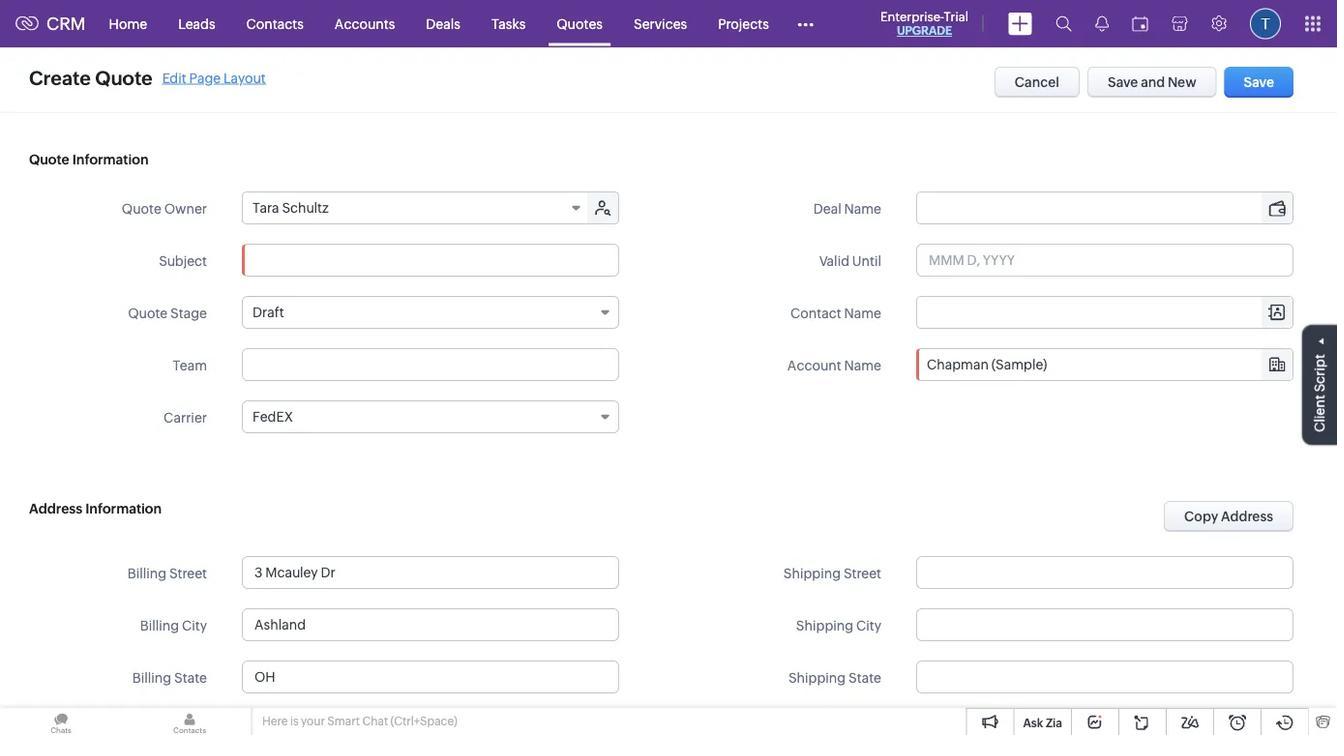Task type: vqa. For each thing, say whether or not it's contained in the screenshot.
Visits at the right top of page
no



Task type: describe. For each thing, give the bounding box(es) containing it.
copy
[[1185, 509, 1219, 525]]

stage
[[170, 305, 207, 321]]

quotes
[[557, 16, 603, 31]]

create
[[29, 67, 91, 89]]

street for billing street
[[169, 566, 207, 581]]

shipping city
[[797, 618, 882, 634]]

shipping for shipping street
[[784, 566, 841, 581]]

client script
[[1313, 354, 1328, 433]]

profile element
[[1239, 0, 1293, 47]]

deals link
[[411, 0, 476, 47]]

enterprise-
[[881, 9, 944, 24]]

city for billing city
[[182, 618, 207, 634]]

shipping street
[[784, 566, 882, 581]]

page
[[189, 70, 221, 86]]

billing for billing street
[[127, 566, 167, 581]]

billing state
[[132, 670, 207, 686]]

quote information
[[29, 152, 149, 167]]

quotes link
[[541, 0, 619, 47]]

quote stage
[[128, 305, 207, 321]]

save for save
[[1244, 75, 1275, 90]]

calendar image
[[1133, 16, 1149, 31]]

accounts link
[[319, 0, 411, 47]]

Tara Schultz field
[[243, 193, 590, 224]]

your
[[301, 715, 325, 728]]

contacts image
[[129, 709, 251, 736]]

zia
[[1046, 717, 1063, 730]]

quote for quote stage
[[128, 305, 168, 321]]

(ctrl+space)
[[391, 715, 458, 728]]

billing for billing city
[[140, 618, 179, 634]]

quote for quote information
[[29, 152, 69, 167]]

account name
[[788, 358, 882, 373]]

ask
[[1024, 717, 1044, 730]]

carrier
[[164, 410, 207, 425]]

shipping for shipping city
[[797, 618, 854, 634]]

signals image
[[1096, 15, 1109, 32]]

home
[[109, 16, 147, 31]]

quote for quote owner
[[122, 201, 162, 216]]

valid
[[820, 253, 850, 269]]

account
[[788, 358, 842, 373]]

billing for billing state
[[132, 670, 172, 686]]

quote owner
[[122, 201, 207, 216]]

schultz
[[282, 200, 329, 216]]

save button
[[1225, 67, 1294, 98]]

FedEX field
[[242, 401, 620, 434]]

billing street
[[127, 566, 207, 581]]

valid until
[[820, 253, 882, 269]]

contacts link
[[231, 0, 319, 47]]

tara schultz
[[253, 200, 329, 216]]

shipping for shipping state
[[789, 670, 846, 686]]

leads
[[178, 16, 215, 31]]

new
[[1168, 75, 1197, 90]]

deals
[[426, 16, 461, 31]]

billing city
[[140, 618, 207, 634]]

until
[[853, 253, 882, 269]]

projects link
[[703, 0, 785, 47]]

copy address button
[[1165, 501, 1294, 532]]

owner
[[164, 201, 207, 216]]

home link
[[93, 0, 163, 47]]

services
[[634, 16, 687, 31]]

quote left the edit
[[95, 67, 153, 89]]

is
[[290, 715, 299, 728]]

projects
[[718, 16, 769, 31]]



Task type: locate. For each thing, give the bounding box(es) containing it.
subject
[[159, 253, 207, 269]]

name for deal name
[[845, 201, 882, 216]]

edit
[[162, 70, 187, 86]]

edit page layout link
[[162, 70, 266, 86]]

create menu element
[[997, 0, 1044, 47]]

0 vertical spatial billing
[[127, 566, 167, 581]]

1 vertical spatial name
[[845, 305, 882, 321]]

shipping
[[784, 566, 841, 581], [797, 618, 854, 634], [789, 670, 846, 686]]

0 horizontal spatial address
[[29, 501, 82, 517]]

here
[[262, 715, 288, 728]]

create menu image
[[1009, 12, 1033, 35]]

billing down billing city
[[132, 670, 172, 686]]

2 street from the left
[[844, 566, 882, 581]]

fedex
[[253, 409, 293, 425]]

information for quote
[[72, 152, 149, 167]]

name for contact name
[[845, 305, 882, 321]]

2 vertical spatial billing
[[132, 670, 172, 686]]

3 name from the top
[[845, 358, 882, 373]]

team
[[173, 358, 207, 373]]

accounts
[[335, 16, 395, 31]]

save inside button
[[1244, 75, 1275, 90]]

shipping up shipping city
[[784, 566, 841, 581]]

state down shipping city
[[849, 670, 882, 686]]

street up shipping city
[[844, 566, 882, 581]]

1 horizontal spatial street
[[844, 566, 882, 581]]

name right 'deal'
[[845, 201, 882, 216]]

1 vertical spatial information
[[85, 501, 162, 517]]

ask zia
[[1024, 717, 1063, 730]]

1 city from the left
[[182, 618, 207, 634]]

None field
[[918, 193, 1293, 224], [918, 297, 1293, 328], [918, 349, 1293, 380], [918, 193, 1293, 224], [918, 297, 1293, 328], [918, 349, 1293, 380]]

tara
[[253, 200, 279, 216]]

1 street from the left
[[169, 566, 207, 581]]

1 vertical spatial billing
[[140, 618, 179, 634]]

0 horizontal spatial state
[[174, 670, 207, 686]]

contact name
[[791, 305, 882, 321]]

1 horizontal spatial address
[[1222, 509, 1274, 525]]

address
[[29, 501, 82, 517], [1222, 509, 1274, 525]]

quote left owner
[[122, 201, 162, 216]]

contact
[[791, 305, 842, 321]]

1 horizontal spatial save
[[1244, 75, 1275, 90]]

Draft field
[[242, 296, 620, 329]]

2 city from the left
[[857, 618, 882, 634]]

billing up billing city
[[127, 566, 167, 581]]

name
[[845, 201, 882, 216], [845, 305, 882, 321], [845, 358, 882, 373]]

search element
[[1044, 0, 1084, 47]]

cancel
[[1015, 75, 1060, 90]]

1 horizontal spatial city
[[857, 618, 882, 634]]

1 horizontal spatial state
[[849, 670, 882, 686]]

information up "quote owner"
[[72, 152, 149, 167]]

shipping state
[[789, 670, 882, 686]]

save inside button
[[1108, 75, 1139, 90]]

2 state from the left
[[849, 670, 882, 686]]

here is your smart chat (ctrl+space)
[[262, 715, 458, 728]]

MMM D, YYYY text field
[[917, 244, 1294, 277]]

layout
[[224, 70, 266, 86]]

state for billing state
[[174, 670, 207, 686]]

trial
[[944, 9, 969, 24]]

smart
[[328, 715, 360, 728]]

script
[[1313, 354, 1328, 392]]

2 vertical spatial name
[[845, 358, 882, 373]]

save down "profile" 'element'
[[1244, 75, 1275, 90]]

leads link
[[163, 0, 231, 47]]

quote down create
[[29, 152, 69, 167]]

contacts
[[246, 16, 304, 31]]

None text field
[[918, 193, 1293, 224], [242, 244, 620, 277], [918, 297, 1293, 328], [918, 349, 1293, 380], [917, 557, 1294, 590], [917, 609, 1294, 642], [242, 661, 620, 694], [917, 661, 1294, 694], [918, 193, 1293, 224], [242, 244, 620, 277], [918, 297, 1293, 328], [918, 349, 1293, 380], [917, 557, 1294, 590], [917, 609, 1294, 642], [242, 661, 620, 694], [917, 661, 1294, 694]]

crm link
[[15, 14, 86, 34]]

signals element
[[1084, 0, 1121, 47]]

state
[[174, 670, 207, 686], [849, 670, 882, 686]]

street up billing city
[[169, 566, 207, 581]]

city up billing state
[[182, 618, 207, 634]]

shipping down shipping city
[[789, 670, 846, 686]]

deal name
[[814, 201, 882, 216]]

city
[[182, 618, 207, 634], [857, 618, 882, 634]]

0 horizontal spatial street
[[169, 566, 207, 581]]

None text field
[[242, 348, 620, 381], [242, 557, 620, 590], [242, 609, 620, 642], [242, 713, 620, 736], [917, 713, 1294, 736], [242, 348, 620, 381], [242, 557, 620, 590], [242, 609, 620, 642], [242, 713, 620, 736], [917, 713, 1294, 736]]

street
[[169, 566, 207, 581], [844, 566, 882, 581]]

crm
[[46, 14, 86, 34]]

0 vertical spatial information
[[72, 152, 149, 167]]

enterprise-trial upgrade
[[881, 9, 969, 37]]

chats image
[[0, 709, 122, 736]]

2 name from the top
[[845, 305, 882, 321]]

save
[[1108, 75, 1139, 90], [1244, 75, 1275, 90]]

information
[[72, 152, 149, 167], [85, 501, 162, 517]]

shipping down "shipping street"
[[797, 618, 854, 634]]

1 save from the left
[[1108, 75, 1139, 90]]

search image
[[1056, 15, 1073, 32]]

0 vertical spatial name
[[845, 201, 882, 216]]

information for address
[[85, 501, 162, 517]]

quote left stage
[[128, 305, 168, 321]]

information up "billing street"
[[85, 501, 162, 517]]

and
[[1141, 75, 1166, 90]]

2 save from the left
[[1244, 75, 1275, 90]]

name right contact
[[845, 305, 882, 321]]

tasks
[[492, 16, 526, 31]]

chat
[[362, 715, 388, 728]]

street for shipping street
[[844, 566, 882, 581]]

1 name from the top
[[845, 201, 882, 216]]

cancel button
[[995, 67, 1080, 98]]

quote
[[95, 67, 153, 89], [29, 152, 69, 167], [122, 201, 162, 216], [128, 305, 168, 321]]

2 vertical spatial shipping
[[789, 670, 846, 686]]

profile image
[[1251, 8, 1282, 39]]

0 horizontal spatial save
[[1108, 75, 1139, 90]]

city for shipping city
[[857, 618, 882, 634]]

state for shipping state
[[849, 670, 882, 686]]

save for save and new
[[1108, 75, 1139, 90]]

upgrade
[[897, 24, 953, 37]]

1 state from the left
[[174, 670, 207, 686]]

Other Modules field
[[785, 8, 826, 39]]

save and new
[[1108, 75, 1197, 90]]

name for account name
[[845, 358, 882, 373]]

draft
[[253, 305, 284, 320]]

billing down "billing street"
[[140, 618, 179, 634]]

services link
[[619, 0, 703, 47]]

tasks link
[[476, 0, 541, 47]]

1 vertical spatial shipping
[[797, 618, 854, 634]]

information inside address information copy address
[[85, 501, 162, 517]]

deal
[[814, 201, 842, 216]]

client
[[1313, 395, 1328, 433]]

name right account
[[845, 358, 882, 373]]

0 vertical spatial shipping
[[784, 566, 841, 581]]

state up contacts image
[[174, 670, 207, 686]]

address information copy address
[[29, 501, 1274, 525]]

city up shipping state
[[857, 618, 882, 634]]

create quote edit page layout
[[29, 67, 266, 89]]

save left the and
[[1108, 75, 1139, 90]]

save and new button
[[1088, 67, 1217, 98]]

billing
[[127, 566, 167, 581], [140, 618, 179, 634], [132, 670, 172, 686]]

0 horizontal spatial city
[[182, 618, 207, 634]]



